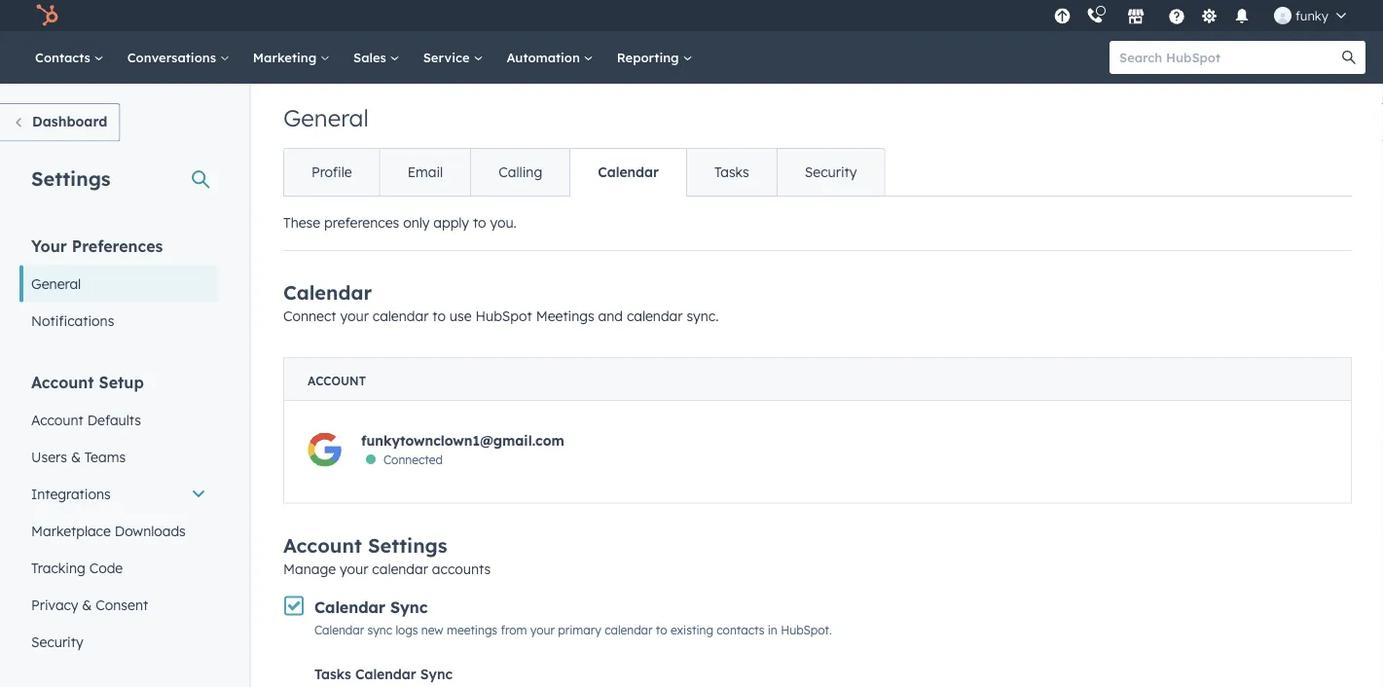 Task type: describe. For each thing, give the bounding box(es) containing it.
account defaults
[[31, 411, 141, 428]]

existing
[[671, 622, 714, 637]]

apply
[[433, 214, 469, 231]]

privacy & consent link
[[19, 587, 218, 624]]

contacts
[[717, 622, 765, 637]]

automation
[[507, 49, 584, 65]]

in
[[768, 622, 778, 637]]

tasks for tasks calendar sync
[[314, 665, 351, 682]]

notifications link
[[19, 302, 218, 339]]

preferences
[[324, 214, 399, 231]]

preferences
[[72, 236, 163, 256]]

new
[[421, 622, 444, 637]]

calendar for calendar sync
[[314, 597, 386, 617]]

calendar right primary
[[605, 622, 653, 637]]

funky town image
[[1274, 7, 1292, 24]]

account setup
[[31, 372, 144, 392]]

your preferences
[[31, 236, 163, 256]]

help button
[[1160, 0, 1194, 31]]

settings inside account settings manage your calendar accounts
[[368, 533, 447, 557]]

and
[[598, 308, 623, 325]]

email
[[408, 164, 443, 181]]

primary
[[558, 622, 601, 637]]

calling icon image
[[1086, 8, 1104, 25]]

these preferences only apply to you.
[[283, 214, 517, 231]]

contacts link
[[23, 31, 116, 84]]

calendar link
[[570, 149, 686, 196]]

conversations link
[[116, 31, 241, 84]]

users & teams link
[[19, 439, 218, 476]]

setup
[[99, 372, 144, 392]]

funky button
[[1263, 0, 1358, 31]]

to for these
[[473, 214, 486, 231]]

calendar sync logs new meetings from your primary calendar to existing contacts in hubspot.
[[314, 622, 832, 637]]

upgrade image
[[1054, 8, 1071, 26]]

accounts
[[432, 560, 491, 577]]

tasks calendar sync
[[314, 665, 453, 682]]

integrations
[[31, 485, 111, 502]]

account for setup
[[31, 372, 94, 392]]

marketplace
[[31, 522, 111, 539]]

hubspot.
[[781, 622, 832, 637]]

connect
[[283, 308, 336, 325]]

general link
[[19, 265, 218, 302]]

logs
[[396, 622, 418, 637]]

security inside account setup element
[[31, 633, 83, 650]]

0 vertical spatial settings
[[31, 166, 111, 190]]

your inside calendar connect your calendar to use hubspot meetings and calendar sync.
[[340, 308, 369, 325]]

funkytownclown1@gmail.com
[[361, 432, 565, 449]]

tracking code link
[[19, 550, 218, 587]]

your
[[31, 236, 67, 256]]

downloads
[[115, 522, 186, 539]]

calendar for calendar
[[598, 164, 659, 181]]

calendar for calendar sync logs new meetings from your primary calendar to existing contacts in hubspot.
[[314, 622, 364, 637]]

integrations button
[[19, 476, 218, 513]]

calendar right and
[[627, 308, 683, 325]]

search button
[[1333, 41, 1366, 74]]

consent
[[96, 596, 148, 613]]

only
[[403, 214, 430, 231]]

sync
[[368, 622, 392, 637]]

email link
[[379, 149, 470, 196]]

calendar for calendar connect your calendar to use hubspot meetings and calendar sync.
[[283, 280, 372, 305]]

marketplaces image
[[1127, 9, 1145, 26]]

to for calendar
[[433, 308, 446, 325]]

account setup element
[[19, 371, 218, 661]]

1 horizontal spatial general
[[283, 103, 369, 132]]

funky menu
[[1048, 0, 1360, 31]]



Task type: locate. For each thing, give the bounding box(es) containing it.
& for users
[[71, 448, 81, 465]]

notifications image
[[1233, 9, 1251, 26]]

1 vertical spatial general
[[31, 275, 81, 292]]

sync down new
[[420, 665, 453, 682]]

these
[[283, 214, 320, 231]]

tasks link
[[686, 149, 777, 196]]

contacts
[[35, 49, 94, 65]]

settings down dashboard
[[31, 166, 111, 190]]

1 vertical spatial to
[[433, 308, 446, 325]]

0 vertical spatial your
[[340, 308, 369, 325]]

funky
[[1296, 7, 1329, 23]]

reporting link
[[605, 31, 704, 84]]

notifications
[[31, 312, 114, 329]]

1 vertical spatial &
[[82, 596, 92, 613]]

calendar
[[373, 308, 429, 325], [627, 308, 683, 325], [372, 560, 428, 577], [605, 622, 653, 637]]

1 horizontal spatial to
[[473, 214, 486, 231]]

to left existing at bottom
[[656, 622, 667, 637]]

calendar inside calendar connect your calendar to use hubspot meetings and calendar sync.
[[283, 280, 372, 305]]

sales link
[[342, 31, 412, 84]]

settings image
[[1201, 8, 1218, 26]]

your right connect
[[340, 308, 369, 325]]

0 vertical spatial tasks
[[715, 164, 749, 181]]

profile
[[312, 164, 352, 181]]

marketing link
[[241, 31, 342, 84]]

2 vertical spatial to
[[656, 622, 667, 637]]

privacy
[[31, 596, 78, 613]]

0 horizontal spatial security link
[[19, 624, 218, 661]]

calendar left use
[[373, 308, 429, 325]]

2 vertical spatial your
[[530, 622, 555, 637]]

navigation containing profile
[[283, 148, 885, 197]]

general
[[283, 103, 369, 132], [31, 275, 81, 292]]

calling link
[[470, 149, 570, 196]]

0 vertical spatial sync
[[390, 597, 428, 617]]

teams
[[85, 448, 126, 465]]

hubspot link
[[23, 4, 73, 27]]

dashboard link
[[0, 103, 120, 142]]

calling
[[499, 164, 542, 181]]

dashboard
[[32, 113, 107, 130]]

1 vertical spatial security
[[31, 633, 83, 650]]

conversations
[[127, 49, 220, 65]]

0 horizontal spatial general
[[31, 275, 81, 292]]

your right from
[[530, 622, 555, 637]]

& right privacy
[[82, 596, 92, 613]]

users & teams
[[31, 448, 126, 465]]

navigation
[[283, 148, 885, 197]]

notifications button
[[1226, 0, 1259, 31]]

2 horizontal spatial to
[[656, 622, 667, 637]]

hubspot
[[476, 308, 532, 325]]

account
[[31, 372, 94, 392], [308, 374, 366, 388], [31, 411, 84, 428], [283, 533, 362, 557]]

0 horizontal spatial to
[[433, 308, 446, 325]]

1 vertical spatial your
[[340, 560, 368, 577]]

reporting
[[617, 49, 683, 65]]

calendar sync
[[314, 597, 428, 617]]

1 vertical spatial tasks
[[314, 665, 351, 682]]

account up account defaults
[[31, 372, 94, 392]]

& right "users"
[[71, 448, 81, 465]]

calendar inside navigation
[[598, 164, 659, 181]]

& for privacy
[[82, 596, 92, 613]]

0 vertical spatial to
[[473, 214, 486, 231]]

security
[[805, 164, 857, 181], [31, 633, 83, 650]]

sales
[[353, 49, 390, 65]]

0 horizontal spatial &
[[71, 448, 81, 465]]

tracking
[[31, 559, 85, 576]]

upgrade link
[[1050, 5, 1075, 26]]

sync up logs
[[390, 597, 428, 617]]

0 vertical spatial general
[[283, 103, 369, 132]]

from
[[501, 622, 527, 637]]

tasks inside "link"
[[715, 164, 749, 181]]

account settings manage your calendar accounts
[[283, 533, 491, 577]]

calling icon button
[[1079, 3, 1112, 28]]

settings up accounts
[[368, 533, 447, 557]]

Search HubSpot search field
[[1110, 41, 1348, 74]]

0 vertical spatial security
[[805, 164, 857, 181]]

search image
[[1343, 51, 1356, 64]]

to
[[473, 214, 486, 231], [433, 308, 446, 325], [656, 622, 667, 637]]

tasks
[[715, 164, 749, 181], [314, 665, 351, 682]]

1 horizontal spatial &
[[82, 596, 92, 613]]

calendar inside account settings manage your calendar accounts
[[372, 560, 428, 577]]

help image
[[1168, 9, 1186, 26]]

settings link
[[1197, 5, 1222, 26]]

your inside account settings manage your calendar accounts
[[340, 560, 368, 577]]

0 vertical spatial &
[[71, 448, 81, 465]]

marketplace downloads
[[31, 522, 186, 539]]

code
[[89, 559, 123, 576]]

meetings
[[447, 622, 498, 637]]

marketplaces button
[[1116, 0, 1157, 31]]

service
[[423, 49, 474, 65]]

hubspot image
[[35, 4, 58, 27]]

your up calendar sync
[[340, 560, 368, 577]]

1 vertical spatial settings
[[368, 533, 447, 557]]

your
[[340, 308, 369, 325], [340, 560, 368, 577], [530, 622, 555, 637]]

service link
[[412, 31, 495, 84]]

general up profile
[[283, 103, 369, 132]]

calendar up calendar sync
[[372, 560, 428, 577]]

manage
[[283, 560, 336, 577]]

1 horizontal spatial security link
[[777, 149, 884, 196]]

account up "users"
[[31, 411, 84, 428]]

security link
[[777, 149, 884, 196], [19, 624, 218, 661]]

0 vertical spatial security link
[[777, 149, 884, 196]]

account for settings
[[283, 533, 362, 557]]

0 horizontal spatial tasks
[[314, 665, 351, 682]]

calendar
[[598, 164, 659, 181], [283, 280, 372, 305], [314, 597, 386, 617], [314, 622, 364, 637], [355, 665, 416, 682]]

settings
[[31, 166, 111, 190], [368, 533, 447, 557]]

you.
[[490, 214, 517, 231]]

1 horizontal spatial settings
[[368, 533, 447, 557]]

sync
[[390, 597, 428, 617], [420, 665, 453, 682]]

meetings
[[536, 308, 595, 325]]

security inside navigation
[[805, 164, 857, 181]]

marketing
[[253, 49, 320, 65]]

account up manage
[[283, 533, 362, 557]]

0 horizontal spatial security
[[31, 633, 83, 650]]

to inside calendar connect your calendar to use hubspot meetings and calendar sync.
[[433, 308, 446, 325]]

1 horizontal spatial security
[[805, 164, 857, 181]]

1 horizontal spatial tasks
[[715, 164, 749, 181]]

&
[[71, 448, 81, 465], [82, 596, 92, 613]]

account for defaults
[[31, 411, 84, 428]]

automation link
[[495, 31, 605, 84]]

1 vertical spatial sync
[[420, 665, 453, 682]]

account down connect
[[308, 374, 366, 388]]

calendar connect your calendar to use hubspot meetings and calendar sync.
[[283, 280, 719, 325]]

profile link
[[284, 149, 379, 196]]

account inside account settings manage your calendar accounts
[[283, 533, 362, 557]]

marketplace downloads link
[[19, 513, 218, 550]]

defaults
[[87, 411, 141, 428]]

general down your
[[31, 275, 81, 292]]

connected
[[384, 453, 443, 467]]

users
[[31, 448, 67, 465]]

1 vertical spatial security link
[[19, 624, 218, 661]]

tasks for tasks
[[715, 164, 749, 181]]

privacy & consent
[[31, 596, 148, 613]]

to left use
[[433, 308, 446, 325]]

your preferences element
[[19, 235, 218, 339]]

general inside your preferences element
[[31, 275, 81, 292]]

use
[[450, 308, 472, 325]]

0 horizontal spatial settings
[[31, 166, 111, 190]]

account defaults link
[[19, 402, 218, 439]]

to left you.
[[473, 214, 486, 231]]

sync.
[[687, 308, 719, 325]]

tracking code
[[31, 559, 123, 576]]



Task type: vqa. For each thing, say whether or not it's contained in the screenshot.
funkytownclown1@gmail.com
yes



